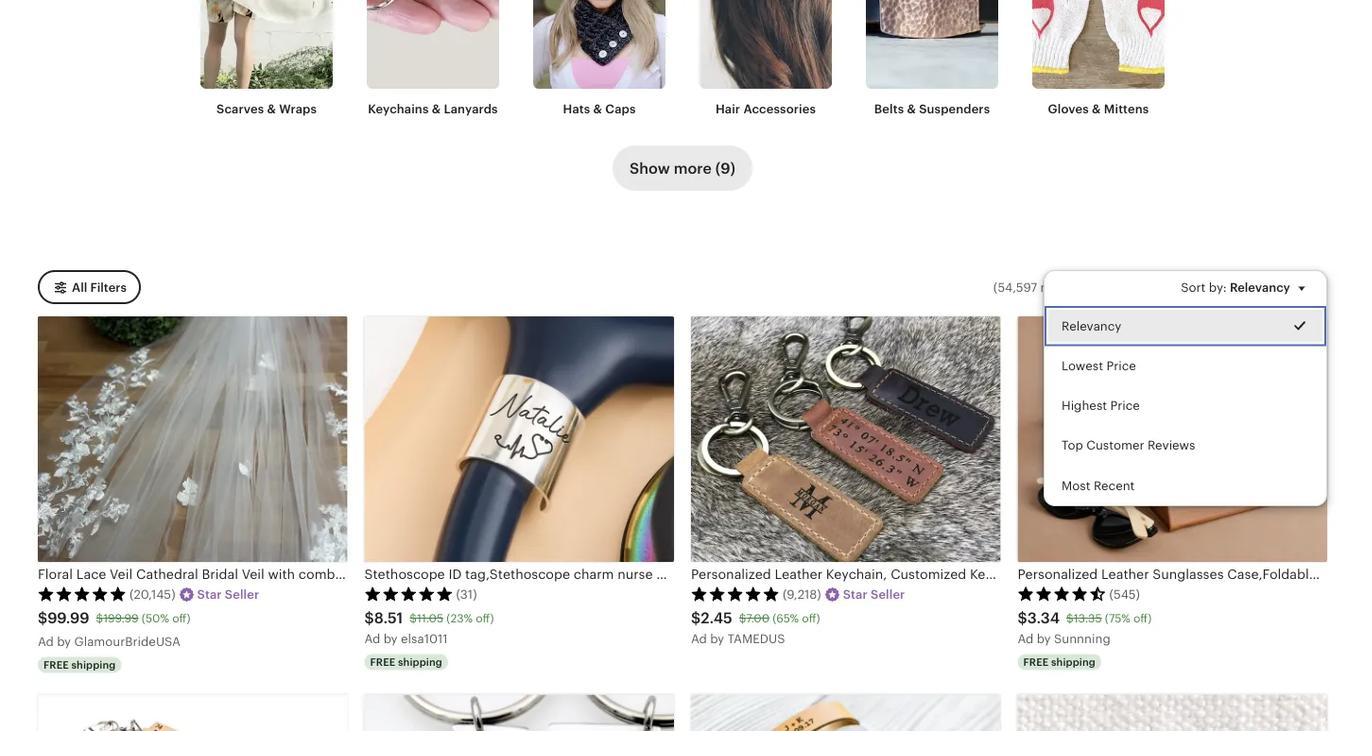 Task type: vqa. For each thing, say whether or not it's contained in the screenshot.
the Tabi corresponding to 113.19
no



Task type: locate. For each thing, give the bounding box(es) containing it.
d for 3.34
[[1026, 632, 1034, 646]]

off) right "(50%"
[[172, 612, 190, 625]]

menu
[[1044, 270, 1328, 507]]

(50%
[[142, 612, 169, 625]]

1 star seller from the left
[[197, 588, 259, 602]]

b inside $ 8.51 $ 11.05 (23% off) a d b y elsa1011
[[384, 632, 392, 646]]

4 off) from the left
[[1134, 612, 1152, 625]]

4.5 out of 5 stars image
[[1018, 587, 1107, 602]]

star seller
[[197, 588, 259, 602], [843, 588, 905, 602]]

off) inside $ 3.34 $ 13.35 (75% off) a d b y sunnning
[[1134, 612, 1152, 625]]

b down 3.34
[[1037, 632, 1045, 646]]

price up the top customer reviews
[[1111, 399, 1140, 413]]

y
[[391, 632, 398, 646], [718, 632, 724, 646], [1044, 632, 1051, 646], [64, 635, 71, 649]]

1 horizontal spatial star
[[843, 588, 868, 602]]

most
[[1062, 479, 1091, 493]]

d inside $ 2.45 $ 7.00 (65% off) a d b y tamedus
[[699, 632, 707, 646]]

0 vertical spatial relevancy
[[1230, 280, 1291, 294]]

shipping down elsa1011
[[398, 657, 442, 669]]

$
[[38, 610, 47, 627], [365, 610, 374, 627], [691, 610, 701, 627], [1018, 610, 1028, 627], [96, 612, 103, 625], [410, 612, 417, 625], [739, 612, 746, 625], [1067, 612, 1074, 625]]

& left wraps
[[267, 101, 276, 116]]

price
[[1107, 359, 1136, 373], [1111, 399, 1140, 413]]

off) for 3.34
[[1134, 612, 1152, 625]]

off) inside "$ 99.99 $ 199.99 (50% off)"
[[172, 612, 190, 625]]

free shipping
[[370, 657, 442, 669], [1024, 657, 1096, 669], [43, 660, 116, 671]]

b down 8.51 on the left of the page
[[384, 632, 392, 646]]

a down "$ 99.99 $ 199.99 (50% off)"
[[38, 635, 46, 649]]

5 out of 5 stars image up 99.99
[[38, 587, 127, 602]]

star right the (9,218)
[[843, 588, 868, 602]]

& for wraps
[[267, 101, 276, 116]]

a
[[365, 632, 373, 646], [691, 632, 700, 646], [1018, 632, 1026, 646], [38, 635, 46, 649]]

1 & from the left
[[267, 101, 276, 116]]

(
[[994, 280, 998, 294]]

d inside $ 3.34 $ 13.35 (75% off) a d b y sunnning
[[1026, 632, 1034, 646]]

free shipping down a d b y glamourbrideusa on the bottom of the page
[[43, 660, 116, 671]]

off) right (75%
[[1134, 612, 1152, 625]]

b inside $ 2.45 $ 7.00 (65% off) a d b y tamedus
[[710, 632, 718, 646]]

d
[[373, 632, 380, 646], [699, 632, 707, 646], [1026, 632, 1034, 646], [46, 635, 54, 649]]

customer
[[1087, 439, 1145, 453]]

glamourbrideusa
[[74, 635, 181, 649]]

0 horizontal spatial 5 out of 5 stars image
[[38, 587, 127, 602]]

b inside $ 3.34 $ 13.35 (75% off) a d b y sunnning
[[1037, 632, 1045, 646]]

2 star seller from the left
[[843, 588, 905, 602]]

show more (9)
[[630, 160, 736, 177]]

personalized leather keychain, custom keychain, leather gift, unique gift, leather keyring, mens gift, coordinate keychain, wife gift, dad image
[[691, 696, 1001, 732]]

& right the belts
[[907, 101, 916, 116]]

2 off) from the left
[[476, 612, 494, 625]]

& inside keychains & lanyards link
[[432, 101, 441, 116]]

free shipping down sunnning
[[1024, 657, 1096, 669]]

b down 99.99
[[57, 635, 65, 649]]

a for 2.45
[[691, 632, 700, 646]]

5 out of 5 stars image for 2.45
[[691, 587, 780, 602]]

8.51
[[374, 610, 403, 627]]

lowest
[[1062, 359, 1103, 373]]

keychains
[[368, 101, 429, 116]]

0 horizontal spatial free shipping
[[43, 660, 116, 671]]

5 out of 5 stars image up 2.45
[[691, 587, 780, 602]]

star
[[197, 588, 222, 602], [843, 588, 868, 602]]

& left 'lanyards'
[[432, 101, 441, 116]]

custom periodic table element name key chain - backpack clip . custom chemistry gift for science geeks and teachers by nestled pines image
[[38, 696, 348, 732]]

4 & from the left
[[907, 101, 916, 116]]

d down 8.51 on the left of the page
[[373, 632, 380, 646]]

2 star from the left
[[843, 588, 868, 602]]

3 & from the left
[[593, 101, 602, 116]]

y inside $ 3.34 $ 13.35 (75% off) a d b y sunnning
[[1044, 632, 1051, 646]]

0 horizontal spatial relevancy
[[1062, 319, 1122, 333]]

& inside belts & suspenders link
[[907, 101, 916, 116]]

mittens
[[1104, 101, 1149, 116]]

1 off) from the left
[[172, 612, 190, 625]]

b down 2.45
[[710, 632, 718, 646]]

5 out of 5 stars image
[[38, 587, 127, 602], [365, 587, 453, 602], [691, 587, 780, 602]]

off) for 99.99
[[172, 612, 190, 625]]

free
[[370, 657, 396, 669], [1024, 657, 1049, 669], [43, 660, 69, 671]]

most recent
[[1062, 479, 1135, 493]]

relevancy right by: at the top of page
[[1230, 280, 1291, 294]]

2 & from the left
[[432, 101, 441, 116]]

0 horizontal spatial star
[[197, 588, 222, 602]]

personalized leather keychain, customized keychain, custom leather key chain, coordinates key chain longitude latitude keychain, best gift image
[[691, 317, 1001, 563]]

seller right (20,145)
[[225, 588, 259, 602]]

1 5 out of 5 stars image from the left
[[38, 587, 127, 602]]

2 5 out of 5 stars image from the left
[[365, 587, 453, 602]]

y inside $ 8.51 $ 11.05 (23% off) a d b y elsa1011
[[391, 632, 398, 646]]

belts & suspenders link
[[866, 0, 999, 117]]

3 5 out of 5 stars image from the left
[[691, 587, 780, 602]]

a left tamedus
[[691, 632, 700, 646]]

gloves & mittens
[[1048, 101, 1149, 116]]

0 vertical spatial price
[[1107, 359, 1136, 373]]

(9,218)
[[783, 588, 821, 602]]

off)
[[172, 612, 190, 625], [476, 612, 494, 625], [802, 612, 820, 625], [1134, 612, 1152, 625]]

1 horizontal spatial free
[[370, 657, 396, 669]]

relevancy up "lowest price"
[[1062, 319, 1122, 333]]

& inside gloves & mittens link
[[1092, 101, 1101, 116]]

off) right "(65%"
[[802, 612, 820, 625]]

2 horizontal spatial 5 out of 5 stars image
[[691, 587, 780, 602]]

relevancy
[[1230, 280, 1291, 294], [1062, 319, 1122, 333]]

& right gloves
[[1092, 101, 1101, 116]]

d down 2.45
[[699, 632, 707, 646]]

off) for 2.45
[[802, 612, 820, 625]]

scarves & wraps link
[[200, 0, 333, 117]]

5 out of 5 stars image up 8.51 on the left of the page
[[365, 587, 453, 602]]

y for 8.51
[[391, 632, 398, 646]]

2 seller from the left
[[871, 588, 905, 602]]

1 horizontal spatial shipping
[[398, 657, 442, 669]]

1 horizontal spatial seller
[[871, 588, 905, 602]]

star right (20,145)
[[197, 588, 222, 602]]

a inside $ 2.45 $ 7.00 (65% off) a d b y tamedus
[[691, 632, 700, 646]]

off) right (23%
[[476, 612, 494, 625]]

1 vertical spatial relevancy
[[1062, 319, 1122, 333]]

0 horizontal spatial star seller
[[197, 588, 259, 602]]

$ 8.51 $ 11.05 (23% off) a d b y elsa1011
[[365, 610, 494, 646]]

b
[[384, 632, 392, 646], [710, 632, 718, 646], [1037, 632, 1045, 646], [57, 635, 65, 649]]

shipping for 8.51
[[398, 657, 442, 669]]

5 out of 5 stars image for 8.51
[[365, 587, 453, 602]]

(23%
[[447, 612, 473, 625]]

filters
[[90, 281, 127, 295]]

keychains & lanyards
[[368, 101, 498, 116]]

&
[[267, 101, 276, 116], [432, 101, 441, 116], [593, 101, 602, 116], [907, 101, 916, 116], [1092, 101, 1101, 116]]

0 horizontal spatial seller
[[225, 588, 259, 602]]

show more (9) button
[[613, 145, 753, 191]]

off) for 8.51
[[476, 612, 494, 625]]

star for 2.45
[[843, 588, 868, 602]]

seller
[[225, 588, 259, 602], [871, 588, 905, 602]]

y for 2.45
[[718, 632, 724, 646]]

d down 99.99
[[46, 635, 54, 649]]

y down 8.51 on the left of the page
[[391, 632, 398, 646]]

caps
[[605, 101, 636, 116]]

3.34
[[1028, 610, 1060, 627]]

lanyards
[[444, 101, 498, 116]]

1 horizontal spatial star seller
[[843, 588, 905, 602]]

more
[[674, 160, 712, 177]]

price right lowest
[[1107, 359, 1136, 373]]

y inside $ 2.45 $ 7.00 (65% off) a d b y tamedus
[[718, 632, 724, 646]]

d inside $ 8.51 $ 11.05 (23% off) a d b y elsa1011
[[373, 632, 380, 646]]

off) inside $ 8.51 $ 11.05 (23% off) a d b y elsa1011
[[476, 612, 494, 625]]

choose your state or country custom long distance keychain set image
[[365, 696, 674, 732]]

b for 3.34
[[1037, 632, 1045, 646]]

free down 3.34
[[1024, 657, 1049, 669]]

free for 8.51
[[370, 657, 396, 669]]

seller right the (9,218)
[[871, 588, 905, 602]]

results,
[[1041, 280, 1083, 294]]

2 horizontal spatial free shipping
[[1024, 657, 1096, 669]]

1 horizontal spatial free shipping
[[370, 657, 442, 669]]

free down 99.99
[[43, 660, 69, 671]]

a inside $ 8.51 $ 11.05 (23% off) a d b y elsa1011
[[365, 632, 373, 646]]

all filters button
[[38, 271, 141, 305]]

top customer reviews link
[[1045, 426, 1327, 466]]

3 off) from the left
[[802, 612, 820, 625]]

1 horizontal spatial 5 out of 5 stars image
[[365, 587, 453, 602]]

a inside $ 3.34 $ 13.35 (75% off) a d b y sunnning
[[1018, 632, 1026, 646]]

show
[[630, 160, 670, 177]]

star seller right the (9,218)
[[843, 588, 905, 602]]

a left elsa1011
[[365, 632, 373, 646]]

a down 4.5 out of 5 stars 'image' on the bottom of the page
[[1018, 632, 1026, 646]]

shipping
[[398, 657, 442, 669], [1052, 657, 1096, 669], [71, 660, 116, 671]]

1 star from the left
[[197, 588, 222, 602]]

shipping down a d b y glamourbrideusa on the bottom of the page
[[71, 660, 116, 671]]

y down 2.45
[[718, 632, 724, 646]]

& inside scarves & wraps link
[[267, 101, 276, 116]]

5 & from the left
[[1092, 101, 1101, 116]]

& right the hats
[[593, 101, 602, 116]]

reviews
[[1148, 439, 1196, 453]]

7.00
[[746, 612, 770, 625]]

1 vertical spatial price
[[1111, 399, 1140, 413]]

& inside hats & caps link
[[593, 101, 602, 116]]

off) inside $ 2.45 $ 7.00 (65% off) a d b y tamedus
[[802, 612, 820, 625]]

0 horizontal spatial free
[[43, 660, 69, 671]]

y down 3.34
[[1044, 632, 1051, 646]]

2 horizontal spatial free
[[1024, 657, 1049, 669]]

belts
[[874, 101, 904, 116]]

2 horizontal spatial shipping
[[1052, 657, 1096, 669]]

shipping down sunnning
[[1052, 657, 1096, 669]]

lowest price
[[1062, 359, 1136, 373]]

by:
[[1209, 280, 1227, 294]]

star seller for 2.45
[[843, 588, 905, 602]]

star seller right (20,145)
[[197, 588, 259, 602]]

d down 3.34
[[1026, 632, 1034, 646]]

free down 8.51 on the left of the page
[[370, 657, 396, 669]]

& for mittens
[[1092, 101, 1101, 116]]

1 seller from the left
[[225, 588, 259, 602]]

hats
[[563, 101, 590, 116]]

free shipping down elsa1011
[[370, 657, 442, 669]]

stethoscope id tag,stethoscope charm nurse gift,student nurse gift, stethoscope name tag,stethoscope personalized tag,custom gifts for nurse image
[[365, 317, 674, 563]]

$ inside "$ 99.99 $ 199.99 (50% off)"
[[96, 612, 103, 625]]



Task type: describe. For each thing, give the bounding box(es) containing it.
d for 2.45
[[699, 632, 707, 646]]

2.45
[[701, 610, 733, 627]]

d for 8.51
[[373, 632, 380, 646]]

hair accessories link
[[700, 0, 832, 117]]

(75%
[[1105, 612, 1131, 625]]

a for 8.51
[[365, 632, 373, 646]]

54,597
[[998, 280, 1037, 294]]

& for caps
[[593, 101, 602, 116]]

free shipping for 3.34
[[1024, 657, 1096, 669]]

gold star pin - gold star enamel pin - gold star lapel pin - gift for hero - gift for student - gift for teacher - homeschool prize - ep2082 image
[[1018, 696, 1328, 732]]

$ 2.45 $ 7.00 (65% off) a d b y tamedus
[[691, 610, 820, 646]]

recent
[[1094, 479, 1135, 493]]

highest price
[[1062, 399, 1140, 413]]

( 54,597 results,
[[994, 280, 1083, 294]]

free shipping for 8.51
[[370, 657, 442, 669]]

menu containing relevancy
[[1044, 270, 1328, 507]]

keychains & lanyards link
[[367, 0, 499, 117]]

scarves
[[217, 101, 264, 116]]

a d b y glamourbrideusa
[[38, 635, 181, 649]]

sunnning
[[1054, 632, 1111, 646]]

gloves
[[1048, 101, 1089, 116]]

(65%
[[773, 612, 799, 625]]

free for 3.34
[[1024, 657, 1049, 669]]

sort
[[1181, 280, 1206, 294]]

all filters
[[72, 281, 127, 295]]

most recent link
[[1045, 466, 1327, 506]]

scarves & wraps
[[217, 101, 317, 116]]

price for lowest price
[[1107, 359, 1136, 373]]

floral lace veil cathedral bridal veil with comb lace veil elbow veil for bride veil with lace cathedral veil lace fingertip veil image
[[38, 317, 348, 563]]

highest
[[1062, 399, 1107, 413]]

11.05
[[417, 612, 444, 625]]

star seller for 99.99
[[197, 588, 259, 602]]

hair accessories
[[716, 101, 816, 116]]

lowest price link
[[1045, 346, 1327, 386]]

(31)
[[456, 588, 477, 602]]

$ 3.34 $ 13.35 (75% off) a d b y sunnning
[[1018, 610, 1152, 646]]

& for suspenders
[[907, 101, 916, 116]]

b for 8.51
[[384, 632, 392, 646]]

99.99
[[47, 610, 89, 627]]

$ 99.99 $ 199.99 (50% off)
[[38, 610, 190, 627]]

personalized leather sunglasses case,foldable eyeglass case,custom glasses case,custom eyeglass case with magnetic closure,gift glasses case image
[[1018, 317, 1328, 563]]

hats & caps
[[563, 101, 636, 116]]

199.99
[[103, 612, 139, 625]]

tamedus
[[728, 632, 785, 646]]

star for 99.99
[[197, 588, 222, 602]]

seller for 99.99
[[225, 588, 259, 602]]

hair
[[716, 101, 741, 116]]

5 out of 5 stars image for 99.99
[[38, 587, 127, 602]]

(545)
[[1110, 588, 1140, 602]]

elsa1011
[[401, 632, 448, 646]]

top customer reviews
[[1062, 439, 1196, 453]]

(9)
[[716, 160, 736, 177]]

b for 2.45
[[710, 632, 718, 646]]

1 horizontal spatial relevancy
[[1230, 280, 1291, 294]]

a for 3.34
[[1018, 632, 1026, 646]]

& for lanyards
[[432, 101, 441, 116]]

shipping for 3.34
[[1052, 657, 1096, 669]]

relevancy link
[[1045, 306, 1327, 346]]

sort by: relevancy
[[1181, 280, 1291, 294]]

highest price link
[[1045, 386, 1327, 426]]

all
[[72, 281, 87, 295]]

wraps
[[279, 101, 317, 116]]

y for 3.34
[[1044, 632, 1051, 646]]

0 horizontal spatial shipping
[[71, 660, 116, 671]]

hats & caps link
[[533, 0, 666, 117]]

y down 99.99
[[64, 635, 71, 649]]

(20,145)
[[130, 588, 175, 602]]

suspenders
[[919, 101, 990, 116]]

top
[[1062, 439, 1083, 453]]

belts & suspenders
[[874, 101, 990, 116]]

price for highest price
[[1111, 399, 1140, 413]]

seller for 2.45
[[871, 588, 905, 602]]

13.35
[[1074, 612, 1102, 625]]

accessories
[[744, 101, 816, 116]]

gloves & mittens link
[[1033, 0, 1165, 117]]



